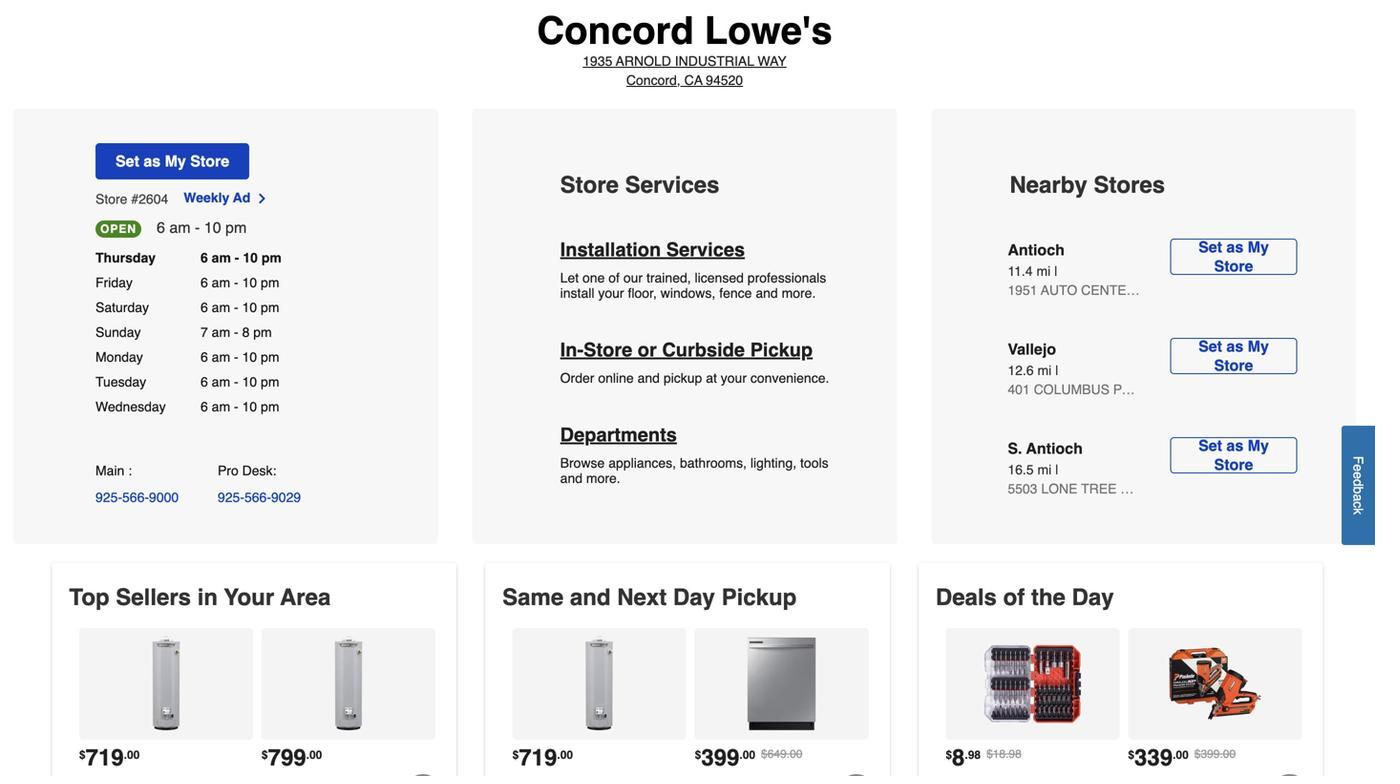 Task type: vqa. For each thing, say whether or not it's contained in the screenshot.


Task type: locate. For each thing, give the bounding box(es) containing it.
0 vertical spatial way
[[758, 54, 787, 69]]

1 vertical spatial concord
[[627, 73, 677, 88]]

0 vertical spatial pickup
[[751, 339, 813, 361]]

:
[[128, 463, 132, 478]]

0 horizontal spatial deals of the day image
[[983, 634, 1083, 735]]

$ 8 . 98 $18.98
[[946, 745, 1022, 771]]

0 vertical spatial your
[[598, 286, 624, 301]]

pm for monday
[[261, 350, 279, 365]]

1 vertical spatial antioch
[[1027, 440, 1083, 458]]

0 vertical spatial services
[[625, 172, 720, 198]]

0 horizontal spatial way
[[758, 54, 787, 69]]

services for store
[[625, 172, 720, 198]]

1 vertical spatial your
[[721, 371, 747, 386]]

0 vertical spatial mi
[[1037, 264, 1051, 279]]

2 00 from the left
[[310, 749, 322, 762]]

| inside vallejo 12.6 mi | 401 columbus parkway
[[1056, 363, 1059, 378]]

desk:
[[242, 463, 277, 478]]

mi inside vallejo 12.6 mi | 401 columbus parkway
[[1038, 363, 1052, 378]]

10 for monday
[[242, 350, 257, 365]]

pm
[[226, 219, 247, 236], [262, 250, 282, 265], [261, 275, 279, 290], [261, 300, 279, 315], [253, 325, 272, 340], [261, 350, 279, 365], [261, 374, 279, 390], [261, 399, 279, 414]]

my for s. antioch
[[1248, 437, 1270, 455]]

- for tuesday
[[234, 374, 239, 390]]

deals
[[936, 585, 997, 611]]

2 $ from the left
[[262, 749, 268, 762]]

#2604
[[131, 192, 168, 207]]

5503
[[1008, 482, 1038, 497]]

nearby stores
[[1010, 172, 1166, 198]]

0 horizontal spatial more.
[[587, 471, 621, 486]]

1 horizontal spatial 719
[[519, 745, 557, 771]]

pickup for curbside
[[751, 339, 813, 361]]

store inside in-store or curbside pickup order online and pickup at your convenience.
[[584, 339, 633, 361]]

store
[[190, 152, 229, 170], [561, 172, 619, 198], [96, 192, 128, 207], [1215, 257, 1254, 275], [584, 339, 633, 361], [1215, 357, 1254, 375], [1215, 456, 1254, 474]]

top sellers in your area image down sellers
[[116, 634, 216, 735]]

day right the
[[1072, 585, 1115, 611]]

5 $ from the left
[[946, 749, 953, 762]]

sellers
[[116, 585, 191, 611]]

0 horizontal spatial $ 719 . 00
[[79, 745, 140, 771]]

windows,
[[661, 286, 716, 301]]

1 925- from the left
[[96, 490, 122, 505]]

9029
[[271, 490, 301, 505]]

0 vertical spatial of
[[609, 270, 620, 286]]

10 for saturday
[[242, 300, 257, 315]]

more.
[[782, 286, 816, 301], [587, 471, 621, 486]]

2 e from the top
[[1351, 472, 1367, 479]]

1 horizontal spatial top sellers in your area image
[[298, 634, 399, 735]]

vallejo
[[1008, 341, 1057, 358]]

0 vertical spatial antioch
[[1008, 241, 1065, 259]]

deals of the day image
[[983, 634, 1083, 735], [1165, 634, 1266, 735]]

mi right the 16.5
[[1038, 462, 1052, 478]]

0 horizontal spatial top sellers in your area image
[[116, 634, 216, 735]]

services up installation services link
[[625, 172, 720, 198]]

b
[[1351, 487, 1367, 494]]

top sellers in your area image for 719
[[116, 634, 216, 735]]

same and next day pickup image
[[549, 634, 650, 735], [732, 634, 832, 735]]

lighting,
[[751, 456, 797, 471]]

top sellers in your area image for 799
[[298, 634, 399, 735]]

day right next
[[673, 585, 716, 611]]

- for wednesday
[[234, 399, 239, 414]]

925-
[[96, 490, 122, 505], [218, 490, 245, 505]]

mi inside the s. antioch 16.5 mi | 5503 lone tree way
[[1038, 462, 1052, 478]]

6 for thursday
[[201, 250, 208, 265]]

11.4
[[1008, 264, 1033, 279]]

925-566-9000 link
[[96, 488, 179, 507]]

2 . from the left
[[306, 749, 310, 762]]

columbus
[[1034, 382, 1110, 397]]

1 horizontal spatial $ 719 . 00
[[513, 745, 573, 771]]

day for next
[[673, 585, 716, 611]]

925-566-9029
[[218, 490, 301, 505]]

1 day from the left
[[673, 585, 716, 611]]

as
[[144, 152, 161, 170], [1227, 238, 1244, 256], [1227, 338, 1244, 355], [1227, 437, 1244, 455]]

8 left 98
[[953, 745, 965, 771]]

$ inside '$ 339 . 00 $399.00'
[[1129, 749, 1135, 762]]

more. down departments
[[587, 471, 621, 486]]

s.
[[1008, 440, 1023, 458]]

0 horizontal spatial your
[[598, 286, 624, 301]]

lone
[[1042, 482, 1078, 497]]

| inside antioch 11.4 mi | 1951 auto center drive
[[1055, 264, 1058, 279]]

| for vallejo
[[1056, 363, 1059, 378]]

f e e d b a c k
[[1351, 456, 1367, 515]]

0 vertical spatial |
[[1055, 264, 1058, 279]]

s. antioch 16.5 mi | 5503 lone tree way
[[1008, 440, 1150, 497]]

925- for 925-566-9000
[[96, 490, 122, 505]]

pm for saturday
[[261, 300, 279, 315]]

main :
[[96, 463, 132, 478]]

pm for tuesday
[[261, 374, 279, 390]]

antioch up '11.4' at the right top
[[1008, 241, 1065, 259]]

deals of the day image up $399.00
[[1165, 634, 1266, 735]]

6 . from the left
[[1173, 749, 1177, 762]]

8 right 7 in the left top of the page
[[242, 325, 250, 340]]

your left 'floor,'
[[598, 286, 624, 301]]

0 horizontal spatial day
[[673, 585, 716, 611]]

and down departments
[[561, 471, 583, 486]]

our
[[624, 270, 643, 286]]

installation services let one of our trained, licensed professionals install your floor, windows, fence and more.
[[561, 239, 830, 301]]

98
[[969, 749, 981, 762]]

vallejo 12.6 mi | 401 columbus parkway
[[1008, 341, 1178, 397]]

10 for friday
[[242, 275, 257, 290]]

2 $ 719 . 00 from the left
[[513, 745, 573, 771]]

in
[[197, 585, 218, 611]]

services inside installation services let one of our trained, licensed professionals install your floor, windows, fence and more.
[[667, 239, 745, 261]]

6 for friday
[[201, 275, 208, 290]]

2 566- from the left
[[245, 490, 271, 505]]

of
[[609, 270, 620, 286], [1004, 585, 1025, 611]]

weekly
[[184, 190, 230, 205]]

| up lone
[[1056, 462, 1059, 478]]

6 am - 10 pm for monday
[[201, 350, 279, 365]]

1 horizontal spatial your
[[721, 371, 747, 386]]

6 for wednesday
[[201, 399, 208, 414]]

stores
[[1094, 172, 1166, 198]]

6 $ from the left
[[1129, 749, 1135, 762]]

mi right '11.4' at the right top
[[1037, 264, 1051, 279]]

1 vertical spatial of
[[1004, 585, 1025, 611]]

,
[[677, 73, 681, 88]]

1 horizontal spatial deals of the day image
[[1165, 634, 1266, 735]]

$ inside the $ 399 . 00 $649.00
[[695, 749, 702, 762]]

e up d
[[1351, 464, 1367, 472]]

0 horizontal spatial of
[[609, 270, 620, 286]]

pm for wednesday
[[261, 399, 279, 414]]

566- down :
[[122, 490, 149, 505]]

f
[[1351, 456, 1367, 464]]

799
[[268, 745, 306, 771]]

1 566- from the left
[[122, 490, 149, 505]]

deals of the day image up $18.98
[[983, 634, 1083, 735]]

services up licensed
[[667, 239, 745, 261]]

of left our
[[609, 270, 620, 286]]

way inside concord lowe's 1935 arnold industrial way concord , ca 94520
[[758, 54, 787, 69]]

your inside installation services let one of our trained, licensed professionals install your floor, windows, fence and more.
[[598, 286, 624, 301]]

6 for saturday
[[201, 300, 208, 315]]

concord
[[537, 9, 694, 53], [627, 73, 677, 88]]

3 $ from the left
[[513, 749, 519, 762]]

pickup for day
[[722, 585, 797, 611]]

e
[[1351, 464, 1367, 472], [1351, 472, 1367, 479]]

5 00 from the left
[[1177, 749, 1189, 762]]

1 horizontal spatial way
[[1121, 482, 1150, 497]]

5503 lone tree way link
[[1008, 480, 1150, 499]]

- for saturday
[[234, 300, 239, 315]]

way down lowe's
[[758, 54, 787, 69]]

more. right the fence
[[782, 286, 816, 301]]

1 vertical spatial way
[[1121, 482, 1150, 497]]

0 vertical spatial more.
[[782, 286, 816, 301]]

set as my store for s. antioch
[[1199, 437, 1270, 474]]

c
[[1351, 502, 1367, 508]]

2 top sellers in your area image from the left
[[298, 634, 399, 735]]

your right the at
[[721, 371, 747, 386]]

1 vertical spatial services
[[667, 239, 745, 261]]

and down or
[[638, 371, 660, 386]]

1 horizontal spatial 566-
[[245, 490, 271, 505]]

1 $ 719 . 00 from the left
[[79, 745, 140, 771]]

services
[[625, 172, 720, 198], [667, 239, 745, 261]]

1 horizontal spatial more.
[[782, 286, 816, 301]]

antioch
[[1008, 241, 1065, 259], [1027, 440, 1083, 458]]

and inside installation services let one of our trained, licensed professionals install your floor, windows, fence and more.
[[756, 286, 778, 301]]

4 . from the left
[[740, 749, 743, 762]]

concord up the 1935
[[537, 9, 694, 53]]

10
[[204, 219, 221, 236], [243, 250, 258, 265], [242, 275, 257, 290], [242, 300, 257, 315], [242, 350, 257, 365], [242, 374, 257, 390], [242, 399, 257, 414]]

0 horizontal spatial 925-
[[96, 490, 122, 505]]

1 deals of the day image from the left
[[983, 634, 1083, 735]]

antioch inside the s. antioch 16.5 mi | 5503 lone tree way
[[1027, 440, 1083, 458]]

1951
[[1008, 283, 1038, 298]]

1 vertical spatial |
[[1056, 363, 1059, 378]]

3 . from the left
[[557, 749, 561, 762]]

am for tuesday
[[212, 374, 230, 390]]

e up b
[[1351, 472, 1367, 479]]

day for the
[[1072, 585, 1115, 611]]

0 horizontal spatial same and next day pickup image
[[549, 634, 650, 735]]

1 top sellers in your area image from the left
[[116, 634, 216, 735]]

00 inside the $ 399 . 00 $649.00
[[743, 749, 756, 762]]

mi inside antioch 11.4 mi | 1951 auto center drive
[[1037, 264, 1051, 279]]

925- down pro on the left bottom
[[218, 490, 245, 505]]

$18.98
[[987, 748, 1022, 761]]

my for vallejo
[[1248, 338, 1270, 355]]

set as my store button
[[96, 143, 250, 180], [1171, 238, 1298, 276], [1171, 337, 1298, 375], [1171, 437, 1298, 475]]

2 vertical spatial mi
[[1038, 462, 1052, 478]]

. inside $ 8 . 98 $18.98
[[965, 749, 969, 762]]

$ 719 . 00 for top
[[79, 745, 140, 771]]

am for monday
[[212, 350, 230, 365]]

way right tree
[[1121, 482, 1150, 497]]

of left the
[[1004, 585, 1025, 611]]

2 day from the left
[[1072, 585, 1115, 611]]

1 horizontal spatial day
[[1072, 585, 1115, 611]]

top sellers in your area image up "$ 799 . 00"
[[298, 634, 399, 735]]

in-store or curbside pickup link
[[561, 339, 813, 361]]

pm for sunday
[[253, 325, 272, 340]]

4 00 from the left
[[743, 749, 756, 762]]

4 $ from the left
[[695, 749, 702, 762]]

0 horizontal spatial 719
[[86, 745, 124, 771]]

0 vertical spatial concord
[[537, 9, 694, 53]]

area
[[280, 585, 331, 611]]

1 vertical spatial mi
[[1038, 363, 1052, 378]]

1 719 from the left
[[86, 745, 124, 771]]

| up columbus
[[1056, 363, 1059, 378]]

next
[[617, 585, 667, 611]]

friday
[[96, 275, 133, 290]]

set as my store
[[116, 152, 229, 170], [1199, 238, 1270, 275], [1199, 338, 1270, 375], [1199, 437, 1270, 474]]

set as my store button for s. antioch
[[1171, 437, 1298, 475]]

antioch link
[[1008, 239, 1171, 262]]

ad
[[233, 190, 251, 205]]

tools
[[801, 456, 829, 471]]

in-store or curbside pickup order online and pickup at your convenience.
[[561, 339, 830, 386]]

curbside
[[662, 339, 745, 361]]

10 for tuesday
[[242, 374, 257, 390]]

1 vertical spatial more.
[[587, 471, 621, 486]]

2 same and next day pickup image from the left
[[732, 634, 832, 735]]

your inside in-store or curbside pickup order online and pickup at your convenience.
[[721, 371, 747, 386]]

am for wednesday
[[212, 399, 230, 414]]

$649.00
[[762, 748, 803, 761]]

set as my store button for antioch
[[1171, 238, 1298, 276]]

2 719 from the left
[[519, 745, 557, 771]]

925- down main
[[96, 490, 122, 505]]

5 . from the left
[[965, 749, 969, 762]]

566-
[[122, 490, 149, 505], [245, 490, 271, 505]]

$ inside "$ 799 . 00"
[[262, 749, 268, 762]]

top sellers in your area image
[[116, 634, 216, 735], [298, 634, 399, 735]]

top sellers in your area
[[69, 585, 331, 611]]

departments
[[561, 424, 677, 446]]

6 for monday
[[201, 350, 208, 365]]

| inside the s. antioch 16.5 mi | 5503 lone tree way
[[1056, 462, 1059, 478]]

1 vertical spatial pickup
[[722, 585, 797, 611]]

concord down "arnold"
[[627, 73, 677, 88]]

566- for 9000
[[122, 490, 149, 505]]

1 horizontal spatial of
[[1004, 585, 1025, 611]]

8
[[242, 325, 250, 340], [953, 745, 965, 771]]

more. inside installation services let one of our trained, licensed professionals install your floor, windows, fence and more.
[[782, 286, 816, 301]]

1 horizontal spatial same and next day pickup image
[[732, 634, 832, 735]]

1 horizontal spatial 925-
[[218, 490, 245, 505]]

top
[[69, 585, 110, 611]]

6 am - 10 pm for saturday
[[201, 300, 279, 315]]

antioch right s.
[[1027, 440, 1083, 458]]

399
[[702, 745, 740, 771]]

your
[[598, 286, 624, 301], [721, 371, 747, 386]]

00 inside "$ 799 . 00"
[[310, 749, 322, 762]]

0 horizontal spatial 566-
[[122, 490, 149, 505]]

1 horizontal spatial 8
[[953, 745, 965, 771]]

tuesday
[[96, 374, 146, 390]]

mi right 12.6
[[1038, 363, 1052, 378]]

566- down desk:
[[245, 490, 271, 505]]

. inside the $ 399 . 00 $649.00
[[740, 749, 743, 762]]

6 am - 10 pm for thursday
[[201, 250, 282, 265]]

weekly ad link
[[184, 187, 270, 207]]

your for one
[[598, 286, 624, 301]]

| up auto
[[1055, 264, 1058, 279]]

and right the fence
[[756, 286, 778, 301]]

pickup inside in-store or curbside pickup order online and pickup at your convenience.
[[751, 339, 813, 361]]

$ 719 . 00
[[79, 745, 140, 771], [513, 745, 573, 771]]

the
[[1032, 585, 1066, 611]]

day
[[673, 585, 716, 611], [1072, 585, 1115, 611]]

2 deals of the day image from the left
[[1165, 634, 1266, 735]]

2 vertical spatial |
[[1056, 462, 1059, 478]]

1 same and next day pickup image from the left
[[549, 634, 650, 735]]

0 vertical spatial 8
[[242, 325, 250, 340]]

1 e from the top
[[1351, 464, 1367, 472]]

2 925- from the left
[[218, 490, 245, 505]]



Task type: describe. For each thing, give the bounding box(es) containing it.
installation services link
[[561, 239, 745, 261]]

services for installation
[[667, 239, 745, 261]]

same and next day pickup image for $649.00
[[732, 634, 832, 735]]

trained,
[[647, 270, 691, 286]]

6 for tuesday
[[201, 374, 208, 390]]

deals of the day image for 8
[[983, 634, 1083, 735]]

bathrooms,
[[680, 456, 747, 471]]

deals of the day image for 339
[[1165, 634, 1266, 735]]

1935
[[583, 54, 613, 69]]

d
[[1351, 479, 1367, 487]]

deals of the day
[[936, 585, 1115, 611]]

and inside departments browse appliances, bathrooms, lighting, tools and more.
[[561, 471, 583, 486]]

convenience.
[[751, 371, 830, 386]]

566- for 9029
[[245, 490, 271, 505]]

antioch inside antioch 11.4 mi | 1951 auto center drive
[[1008, 241, 1065, 259]]

$ 799 . 00
[[262, 745, 322, 771]]

departments link
[[561, 424, 677, 446]]

my for antioch
[[1248, 238, 1270, 256]]

chevron right image
[[254, 191, 270, 206]]

saturday
[[96, 300, 149, 315]]

$ 339 . 00 $399.00
[[1129, 745, 1236, 771]]

and inside in-store or curbside pickup order online and pickup at your convenience.
[[638, 371, 660, 386]]

925-566-9029 link
[[218, 488, 301, 507]]

ca
[[685, 73, 703, 88]]

1 $ from the left
[[79, 749, 86, 762]]

am for thursday
[[212, 250, 231, 265]]

719 for top
[[86, 745, 124, 771]]

set as my store button for vallejo
[[1171, 337, 1298, 375]]

$399.00
[[1195, 748, 1236, 761]]

industrial
[[675, 54, 755, 69]]

drive
[[1140, 283, 1181, 298]]

7 am - 8 pm
[[201, 325, 272, 340]]

pickup
[[664, 371, 703, 386]]

$ 399 . 00 $649.00
[[695, 745, 803, 771]]

10 for wednesday
[[242, 399, 257, 414]]

am for sunday
[[212, 325, 230, 340]]

nearby
[[1010, 172, 1088, 198]]

of inside installation services let one of our trained, licensed professionals install your floor, windows, fence and more.
[[609, 270, 620, 286]]

in-
[[561, 339, 584, 361]]

your
[[224, 585, 274, 611]]

set for s. antioch
[[1199, 437, 1223, 455]]

more. inside departments browse appliances, bathrooms, lighting, tools and more.
[[587, 471, 621, 486]]

1 vertical spatial 8
[[953, 745, 965, 771]]

pro
[[218, 463, 239, 478]]

wednesday
[[96, 399, 166, 414]]

store #2604
[[96, 192, 168, 207]]

12.6
[[1008, 363, 1034, 378]]

mi for antioch
[[1037, 264, 1051, 279]]

pm for friday
[[261, 275, 279, 290]]

. inside "$ 799 . 00"
[[306, 749, 310, 762]]

. inside '$ 339 . 00 $399.00'
[[1173, 749, 1177, 762]]

s. antioch link
[[1008, 438, 1171, 461]]

as for vallejo
[[1227, 338, 1244, 355]]

mi for vallejo
[[1038, 363, 1052, 378]]

925-566-9000
[[96, 490, 179, 505]]

online
[[598, 371, 634, 386]]

way inside the s. antioch 16.5 mi | 5503 lone tree way
[[1121, 482, 1150, 497]]

or
[[638, 339, 657, 361]]

16.5
[[1008, 462, 1034, 478]]

parkway
[[1114, 382, 1178, 397]]

installation
[[561, 239, 661, 261]]

center
[[1082, 283, 1137, 298]]

- for thursday
[[235, 250, 239, 265]]

339
[[1135, 745, 1173, 771]]

925- for 925-566-9029
[[218, 490, 245, 505]]

sunday
[[96, 325, 141, 340]]

- for sunday
[[234, 325, 239, 340]]

6 am - 10 pm for wednesday
[[201, 399, 279, 414]]

a
[[1351, 494, 1367, 502]]

3 00 from the left
[[561, 749, 573, 762]]

0 horizontal spatial 8
[[242, 325, 250, 340]]

k
[[1351, 508, 1367, 515]]

set as my store for vallejo
[[1199, 338, 1270, 375]]

- for friday
[[234, 275, 239, 290]]

fence
[[720, 286, 752, 301]]

browse
[[561, 456, 605, 471]]

$ inside $ 8 . 98 $18.98
[[946, 749, 953, 762]]

your for curbside
[[721, 371, 747, 386]]

arnold
[[616, 54, 672, 69]]

am for friday
[[212, 275, 230, 290]]

auto
[[1041, 283, 1078, 298]]

set for antioch
[[1199, 238, 1223, 256]]

vallejo link
[[1008, 338, 1171, 361]]

same and next day pickup
[[503, 585, 797, 611]]

6 am - 10 pm for friday
[[201, 275, 279, 290]]

at
[[706, 371, 717, 386]]

set for vallejo
[[1199, 338, 1223, 355]]

antioch 11.4 mi | 1951 auto center drive
[[1008, 241, 1181, 298]]

appliances,
[[609, 456, 676, 471]]

as for antioch
[[1227, 238, 1244, 256]]

- for monday
[[234, 350, 239, 365]]

departments browse appliances, bathrooms, lighting, tools and more.
[[561, 424, 833, 486]]

f e e d b a c k button
[[1342, 426, 1376, 545]]

main
[[96, 463, 125, 478]]

as for s. antioch
[[1227, 437, 1244, 455]]

10 for thursday
[[243, 250, 258, 265]]

pm for thursday
[[262, 250, 282, 265]]

6 am - 10 pm for tuesday
[[201, 374, 279, 390]]

store services
[[561, 172, 720, 198]]

pro desk:
[[218, 463, 277, 478]]

lowe's
[[705, 9, 833, 53]]

1 00 from the left
[[127, 749, 140, 762]]

| for antioch
[[1055, 264, 1058, 279]]

one
[[583, 270, 605, 286]]

$ 719 . 00 for same
[[513, 745, 573, 771]]

same and next day pickup image for 719
[[549, 634, 650, 735]]

00 inside '$ 339 . 00 $399.00'
[[1177, 749, 1189, 762]]

floor,
[[628, 286, 657, 301]]

and left next
[[570, 585, 611, 611]]

let
[[561, 270, 579, 286]]

94520
[[706, 73, 743, 88]]

professionals
[[748, 270, 827, 286]]

monday
[[96, 350, 143, 365]]

set as my store for antioch
[[1199, 238, 1270, 275]]

am for saturday
[[212, 300, 230, 315]]

order
[[561, 371, 595, 386]]

install
[[561, 286, 595, 301]]

7
[[201, 325, 208, 340]]

weekly ad
[[184, 190, 251, 205]]

401
[[1008, 382, 1031, 397]]

9000
[[149, 490, 179, 505]]

thursday
[[96, 250, 156, 265]]

719 for same
[[519, 745, 557, 771]]

1 . from the left
[[124, 749, 127, 762]]



